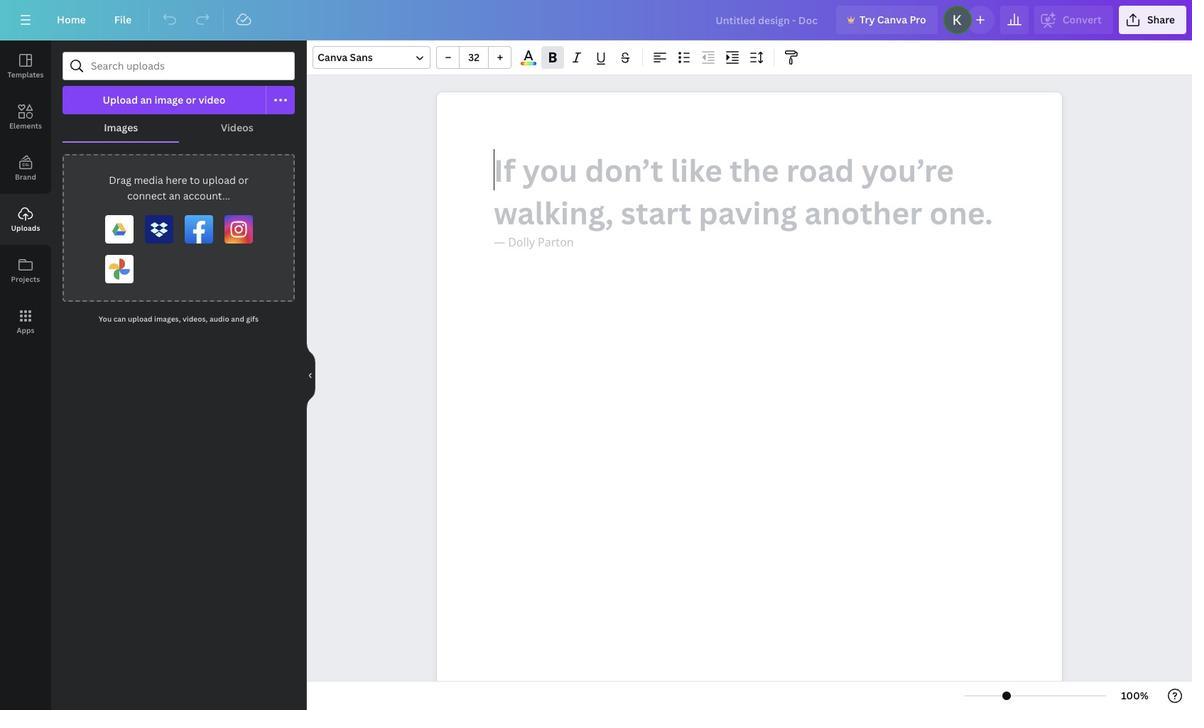 Task type: vqa. For each thing, say whether or not it's contained in the screenshot.
TEMPLATES
yes



Task type: describe. For each thing, give the bounding box(es) containing it.
try canva pro
[[860, 13, 927, 26]]

home link
[[45, 6, 97, 34]]

images button
[[63, 114, 179, 141]]

here
[[166, 173, 187, 187]]

templates
[[7, 70, 44, 80]]

media
[[134, 173, 163, 187]]

elements
[[9, 121, 42, 131]]

pro
[[910, 13, 927, 26]]

an inside upload an image or video button
[[140, 93, 152, 107]]

file button
[[103, 6, 143, 34]]

side panel tab list
[[0, 41, 51, 348]]

images,
[[154, 314, 181, 324]]

audio
[[210, 314, 229, 324]]

canva inside button
[[878, 13, 908, 26]]

share button
[[1119, 6, 1187, 34]]

or inside button
[[186, 93, 196, 107]]

projects button
[[0, 245, 51, 296]]

home
[[57, 13, 86, 26]]

drag
[[109, 173, 131, 187]]

apps button
[[0, 296, 51, 348]]

you can upload images, videos, audio and gifs
[[99, 314, 259, 324]]

0 horizontal spatial upload
[[128, 314, 152, 324]]

videos,
[[183, 314, 208, 324]]

videos
[[221, 121, 254, 134]]

Search uploads search field
[[91, 53, 286, 80]]

canva inside dropdown button
[[318, 50, 348, 64]]

upload
[[103, 93, 138, 107]]

– – number field
[[464, 50, 484, 64]]

and
[[231, 314, 244, 324]]

convert button
[[1035, 6, 1114, 34]]

Design title text field
[[705, 6, 831, 34]]

file
[[114, 13, 132, 26]]

images
[[104, 121, 138, 134]]



Task type: locate. For each thing, give the bounding box(es) containing it.
group
[[436, 46, 512, 69]]

elements button
[[0, 92, 51, 143]]

try
[[860, 13, 875, 26]]

1 vertical spatial or
[[238, 173, 249, 187]]

convert
[[1063, 13, 1102, 26]]

0 horizontal spatial an
[[140, 93, 152, 107]]

drag media here to upload or connect an account...
[[109, 173, 249, 203]]

canva left sans
[[318, 50, 348, 64]]

0 horizontal spatial canva
[[318, 50, 348, 64]]

video
[[199, 93, 226, 107]]

upload up account...
[[202, 173, 236, 187]]

100%
[[1122, 689, 1149, 703]]

upload inside drag media here to upload or connect an account...
[[202, 173, 236, 187]]

apps
[[17, 325, 35, 335]]

sans
[[350, 50, 373, 64]]

uploads button
[[0, 194, 51, 245]]

account...
[[183, 189, 230, 203]]

to
[[190, 173, 200, 187]]

0 vertical spatial canva
[[878, 13, 908, 26]]

0 vertical spatial an
[[140, 93, 152, 107]]

upload an image or video
[[103, 93, 226, 107]]

an left image
[[140, 93, 152, 107]]

canva sans
[[318, 50, 373, 64]]

canva right try
[[878, 13, 908, 26]]

100% button
[[1112, 685, 1158, 708]]

or inside drag media here to upload or connect an account...
[[238, 173, 249, 187]]

gifs
[[246, 314, 259, 324]]

or
[[186, 93, 196, 107], [238, 173, 249, 187]]

share
[[1148, 13, 1175, 26]]

0 vertical spatial or
[[186, 93, 196, 107]]

1 vertical spatial an
[[169, 189, 181, 203]]

1 vertical spatial canva
[[318, 50, 348, 64]]

canva
[[878, 13, 908, 26], [318, 50, 348, 64]]

None text field
[[437, 92, 1062, 711]]

an down here
[[169, 189, 181, 203]]

or right to in the left of the page
[[238, 173, 249, 187]]

you
[[99, 314, 112, 324]]

brand
[[15, 172, 36, 182]]

connect
[[127, 189, 167, 203]]

hide image
[[306, 341, 316, 410]]

1 horizontal spatial upload
[[202, 173, 236, 187]]

videos button
[[179, 114, 295, 141]]

1 horizontal spatial or
[[238, 173, 249, 187]]

1 horizontal spatial an
[[169, 189, 181, 203]]

0 horizontal spatial or
[[186, 93, 196, 107]]

upload an image or video button
[[63, 86, 267, 114]]

brand button
[[0, 143, 51, 194]]

main menu bar
[[0, 0, 1193, 41]]

upload
[[202, 173, 236, 187], [128, 314, 152, 324]]

image
[[155, 93, 183, 107]]

canva sans button
[[313, 46, 431, 69]]

projects
[[11, 274, 40, 284]]

1 horizontal spatial canva
[[878, 13, 908, 26]]

can
[[113, 314, 126, 324]]

try canva pro button
[[836, 6, 938, 34]]

an
[[140, 93, 152, 107], [169, 189, 181, 203]]

an inside drag media here to upload or connect an account...
[[169, 189, 181, 203]]

uploads
[[11, 223, 40, 233]]

0 vertical spatial upload
[[202, 173, 236, 187]]

upload right can
[[128, 314, 152, 324]]

color range image
[[521, 62, 536, 65]]

or left the video
[[186, 93, 196, 107]]

1 vertical spatial upload
[[128, 314, 152, 324]]

templates button
[[0, 41, 51, 92]]



